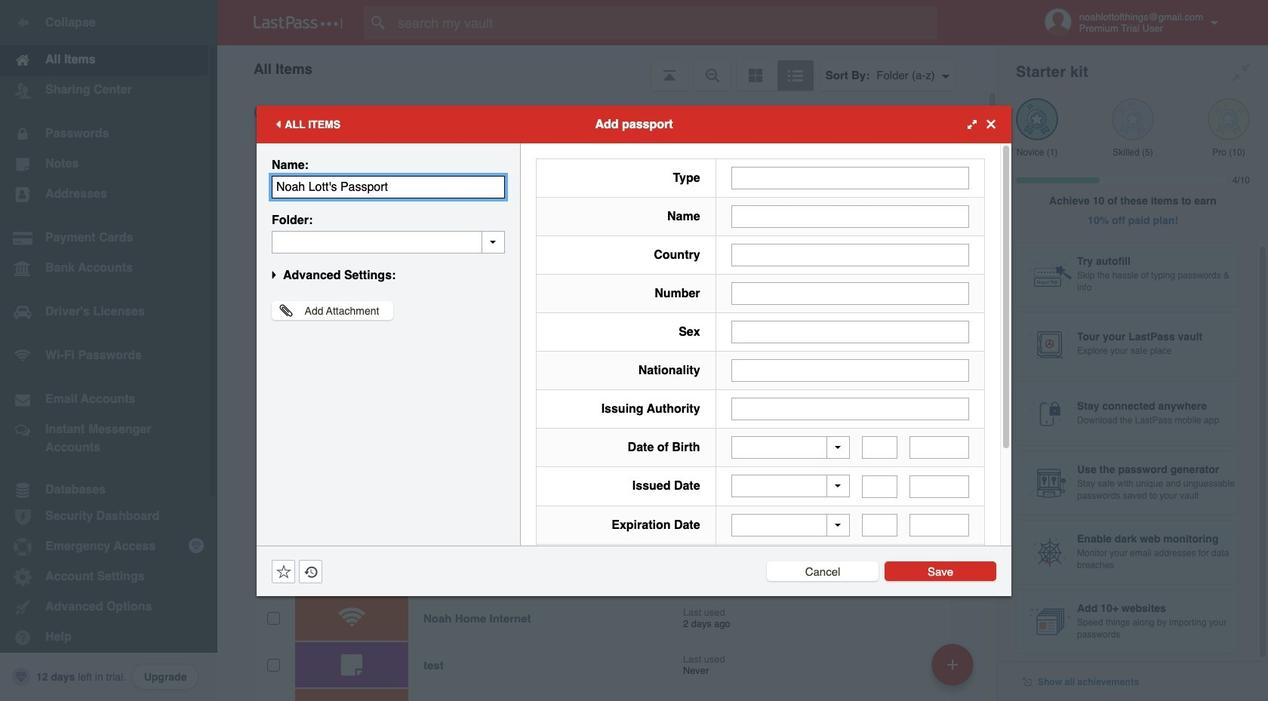 Task type: locate. For each thing, give the bounding box(es) containing it.
None text field
[[731, 167, 970, 189], [731, 205, 970, 228], [731, 244, 970, 266], [731, 282, 970, 305], [731, 359, 970, 382], [731, 398, 970, 420], [862, 475, 898, 498], [862, 514, 898, 537], [731, 167, 970, 189], [731, 205, 970, 228], [731, 244, 970, 266], [731, 282, 970, 305], [731, 359, 970, 382], [731, 398, 970, 420], [862, 475, 898, 498], [862, 514, 898, 537]]

Search search field
[[364, 6, 967, 39]]

lastpass image
[[254, 16, 343, 29]]

new item image
[[948, 660, 958, 670]]

search my vault text field
[[364, 6, 967, 39]]

main navigation navigation
[[0, 0, 217, 702]]

None text field
[[272, 176, 505, 198], [272, 231, 505, 253], [731, 321, 970, 343], [862, 436, 898, 459], [910, 436, 970, 459], [910, 475, 970, 498], [910, 514, 970, 537], [272, 176, 505, 198], [272, 231, 505, 253], [731, 321, 970, 343], [862, 436, 898, 459], [910, 436, 970, 459], [910, 475, 970, 498], [910, 514, 970, 537]]

new item navigation
[[927, 640, 983, 702]]

dialog
[[257, 105, 1012, 655]]

vault options navigation
[[217, 45, 998, 91]]



